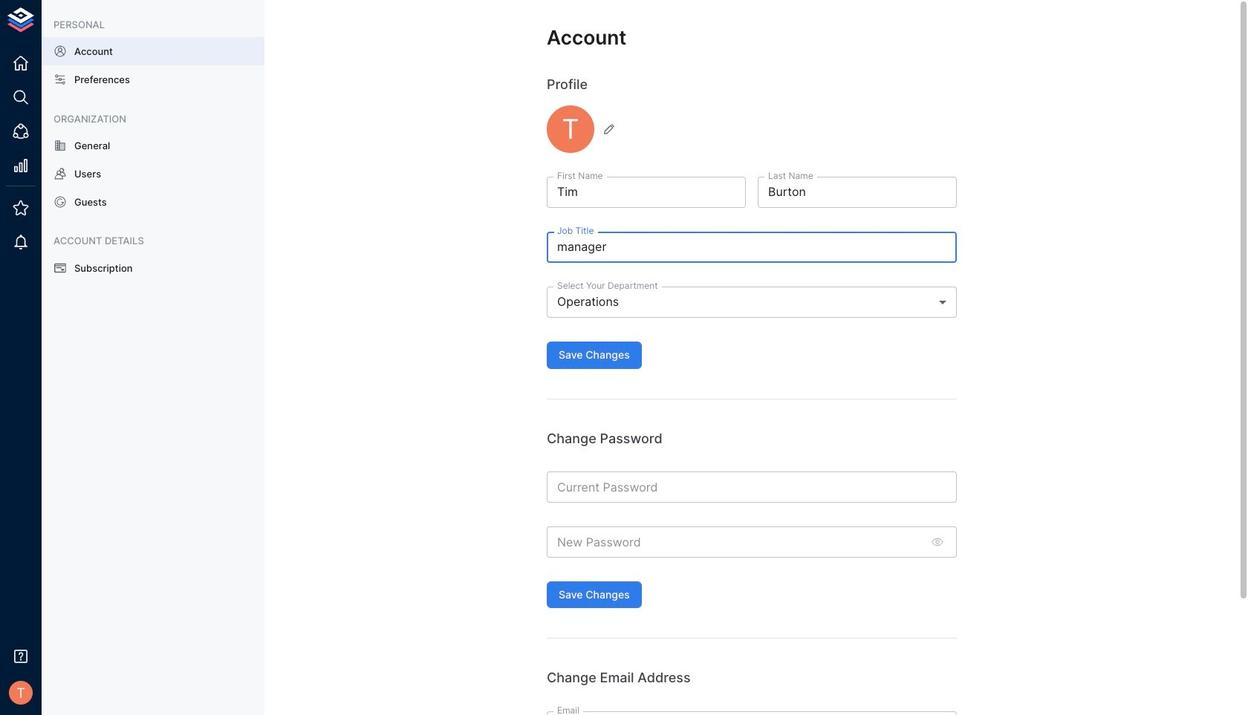 Task type: locate. For each thing, give the bounding box(es) containing it.
1 vertical spatial password password field
[[547, 527, 923, 558]]

CEO text field
[[547, 232, 958, 263]]

Password password field
[[547, 472, 958, 503], [547, 527, 923, 558]]

you@example.com text field
[[547, 712, 958, 716]]

2 password password field from the top
[[547, 527, 923, 558]]

0 vertical spatial password password field
[[547, 472, 958, 503]]

  field
[[547, 287, 958, 318]]



Task type: describe. For each thing, give the bounding box(es) containing it.
John text field
[[547, 177, 746, 208]]

Doe text field
[[758, 177, 958, 208]]

1 password password field from the top
[[547, 472, 958, 503]]



Task type: vqa. For each thing, say whether or not it's contained in the screenshot.
the middle Bookmark image
no



